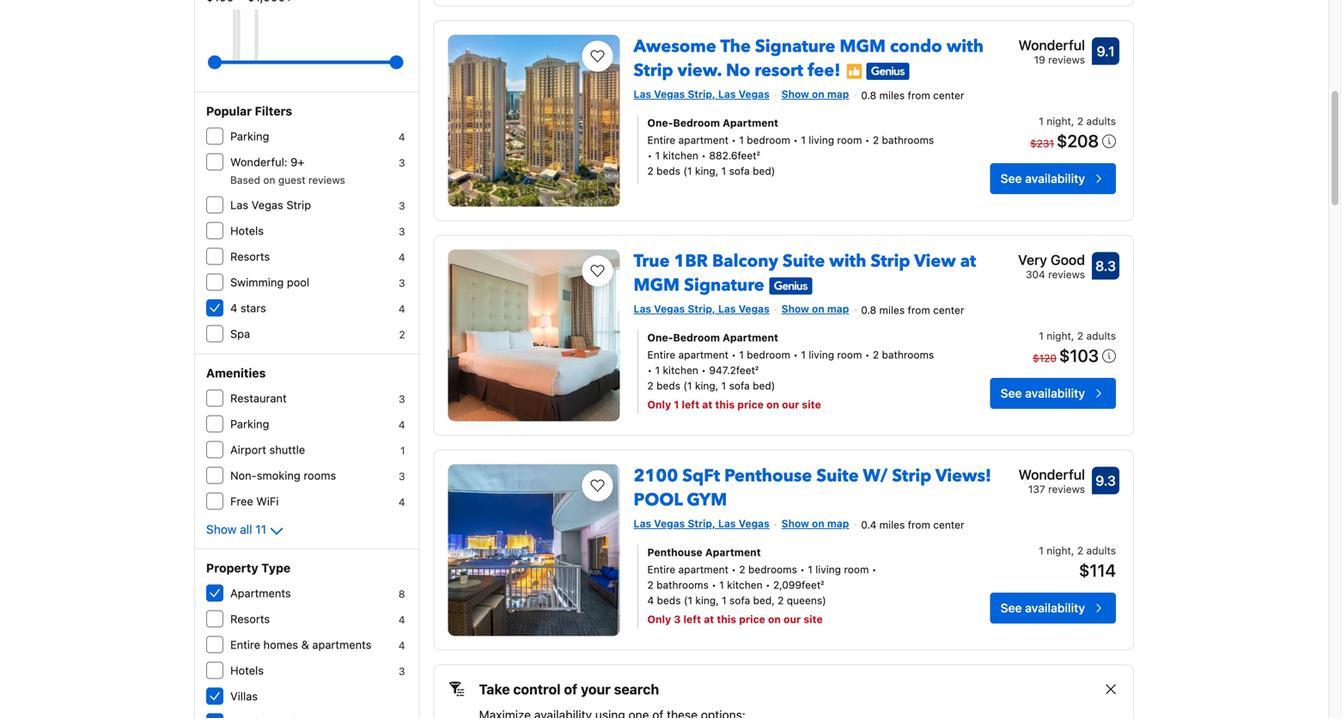 Task type: describe. For each thing, give the bounding box(es) containing it.
entire inside one-bedroom apartment entire apartment • 1 bedroom • 1 living room • 2 bathrooms • 1 kitchen • 947.2feet² 2 beds (1 king, 1 sofa bed) only 1 left at this price on our site
[[647, 349, 676, 361]]

pool
[[287, 276, 309, 289]]

reviews inside the very good 304 reviews
[[1048, 268, 1085, 281]]

night inside 1 night , 2 adults $114
[[1047, 545, 1071, 557]]

vegas down balcony
[[739, 303, 770, 315]]

swimming
[[230, 276, 284, 289]]

3 las vegas strip, las vegas from the top
[[634, 518, 770, 530]]

bedroom for mgm
[[673, 332, 720, 344]]

stars
[[240, 302, 266, 314]]

king, for mgm
[[695, 380, 719, 392]]

at inside one-bedroom apartment entire apartment • 1 bedroom • 1 living room • 2 bathrooms • 1 kitchen • 947.2feet² 2 beds (1 king, 1 sofa bed) only 1 left at this price on our site
[[702, 399, 713, 411]]

bedrooms
[[748, 563, 797, 576]]

availability for awesome the signature mgm condo with strip view. no resort fee!
[[1025, 171, 1085, 185]]

center for true 1br balcony suite with strip view at mgm signature
[[933, 304, 964, 316]]

adults for awesome the signature mgm condo with strip view. no resort fee!
[[1086, 115, 1116, 127]]

room inside penthouse apartment entire apartment • 2 bedrooms • 1 living room • 2 bathrooms • 1 kitchen • 2,099feet² 4 beds (1 king, 1 sofa bed, 2 queens) only 3 left at this price on our site
[[844, 563, 869, 576]]

property group
[[433, 0, 1134, 6]]

see availability for awesome the signature mgm condo with strip view. no resort fee!
[[1001, 171, 1085, 185]]

2 inside 1 night , 2 adults $114
[[1077, 545, 1083, 557]]

947.2feet²
[[709, 364, 759, 376]]

control
[[513, 681, 561, 698]]

apartment for mgm
[[678, 349, 729, 361]]

show all 11 button
[[206, 521, 287, 542]]

on inside one-bedroom apartment entire apartment • 1 bedroom • 1 living room • 2 bathrooms • 1 kitchen • 947.2feet² 2 beds (1 king, 1 sofa bed) only 1 left at this price on our site
[[766, 399, 779, 411]]

11
[[255, 522, 266, 537]]

3 from from the top
[[908, 519, 930, 531]]

this inside one-bedroom apartment entire apartment • 1 bedroom • 1 living room • 2 bathrooms • 1 kitchen • 947.2feet² 2 beds (1 king, 1 sofa bed) only 1 left at this price on our site
[[715, 399, 735, 411]]

filters
[[255, 104, 292, 118]]

see availability link for true 1br balcony suite with strip view at mgm signature
[[990, 378, 1116, 409]]

3 miles from the top
[[879, 519, 905, 531]]

entire inside penthouse apartment entire apartment • 2 bedrooms • 1 living room • 2 bathrooms • 1 kitchen • 2,099feet² 4 beds (1 king, 1 sofa bed, 2 queens) only 3 left at this price on our site
[[647, 563, 676, 576]]

fee!
[[808, 59, 841, 82]]

popular filters
[[206, 104, 292, 118]]

take
[[479, 681, 510, 698]]

bathrooms inside penthouse apartment entire apartment • 2 bedrooms • 1 living room • 2 bathrooms • 1 kitchen • 2,099feet² 4 beds (1 king, 1 sofa bed, 2 queens) only 3 left at this price on our site
[[657, 579, 709, 591]]

free
[[230, 495, 253, 508]]

strip, for no
[[688, 88, 715, 100]]

from for strip
[[908, 304, 930, 316]]

amenities
[[206, 366, 266, 380]]

sofa inside penthouse apartment entire apartment • 2 bedrooms • 1 living room • 2 bathrooms • 1 kitchen • 2,099feet² 4 beds (1 king, 1 sofa bed, 2 queens) only 3 left at this price on our site
[[730, 594, 750, 606]]

9.3
[[1096, 473, 1116, 489]]

bed) for signature
[[753, 380, 775, 392]]

very
[[1018, 252, 1047, 268]]

popular
[[206, 104, 252, 118]]

penthouse inside penthouse apartment entire apartment • 2 bedrooms • 1 living room • 2 bathrooms • 1 kitchen • 2,099feet² 4 beds (1 king, 1 sofa bed, 2 queens) only 3 left at this price on our site
[[647, 546, 703, 558]]

views!
[[936, 464, 992, 488]]

spa
[[230, 327, 250, 340]]

adults inside 1 night , 2 adults $114
[[1086, 545, 1116, 557]]

, for true 1br balcony suite with strip view at mgm signature
[[1071, 330, 1074, 342]]

sqft
[[682, 464, 720, 488]]

shuttle
[[269, 443, 305, 456]]

availability for true 1br balcony suite with strip view at mgm signature
[[1025, 386, 1085, 400]]

2,099feet²
[[773, 579, 824, 591]]

0.8 for with
[[861, 304, 876, 316]]

balcony
[[712, 250, 778, 273]]

wonderful element for 9.1
[[1019, 35, 1085, 55]]

scored 8.3 element
[[1092, 252, 1119, 280]]

property type
[[206, 561, 291, 575]]

wonderful for 9.3
[[1019, 467, 1085, 483]]

good
[[1051, 252, 1085, 268]]

property
[[206, 561, 258, 575]]

true 1br balcony suite with strip view at mgm signature image
[[448, 250, 620, 421]]

1 parking from the top
[[230, 130, 269, 143]]

4 inside penthouse apartment entire apartment • 2 bedrooms • 1 living room • 2 bathrooms • 1 kitchen • 2,099feet² 4 beds (1 king, 1 sofa bed, 2 queens) only 3 left at this price on our site
[[647, 594, 654, 606]]

center for awesome the signature mgm condo with strip view. no resort fee!
[[933, 89, 964, 101]]

non-smoking rooms
[[230, 469, 336, 482]]

signature inside awesome the signature mgm condo with strip view. no resort fee!
[[755, 35, 835, 58]]

type
[[261, 561, 291, 575]]

penthouse inside 2100 sqft penthouse suite w/ strip views! pool gym
[[724, 464, 812, 488]]

resort
[[755, 59, 803, 82]]

kitchen inside penthouse apartment entire apartment • 2 bedrooms • 1 living room • 2 bathrooms • 1 kitchen • 2,099feet² 4 beds (1 king, 1 sofa bed, 2 queens) only 3 left at this price on our site
[[727, 579, 763, 591]]

$231
[[1030, 137, 1054, 149]]

based on guest reviews
[[230, 174, 345, 186]]

apartments
[[230, 587, 291, 600]]

3 see from the top
[[1001, 601, 1022, 615]]

entire homes & apartments
[[230, 638, 372, 651]]

strip down guest
[[286, 198, 311, 211]]

condo
[[890, 35, 942, 58]]

&
[[301, 638, 309, 651]]

one- for awesome the signature mgm condo with strip view. no resort fee!
[[647, 117, 673, 129]]

the
[[720, 35, 751, 58]]

view
[[914, 250, 956, 273]]

map for suite
[[827, 303, 849, 315]]

8
[[399, 588, 405, 600]]

19
[[1034, 54, 1045, 66]]

reviews inside the wonderful 19 reviews
[[1048, 54, 1085, 66]]

one-bedroom apartment entire apartment • 1 bedroom • 1 living room • 2 bathrooms • 1 kitchen • 947.2feet² 2 beds (1 king, 1 sofa bed) only 1 left at this price on our site
[[647, 332, 934, 411]]

scored 9.1 element
[[1092, 37, 1119, 65]]

0.8 for condo
[[861, 89, 876, 101]]

bedroom for resort
[[747, 134, 790, 146]]

pool
[[634, 488, 683, 512]]

137
[[1028, 483, 1045, 495]]

free wifi
[[230, 495, 279, 508]]

reviews inside wonderful 137 reviews
[[1048, 483, 1085, 495]]

queens)
[[787, 594, 826, 606]]

only inside penthouse apartment entire apartment • 2 bedrooms • 1 living room • 2 bathrooms • 1 kitchen • 2,099feet² 4 beds (1 king, 1 sofa bed, 2 queens) only 3 left at this price on our site
[[647, 613, 671, 625]]

2 parking from the top
[[230, 418, 269, 430]]

las down awesome
[[634, 88, 651, 100]]

las down 'pool'
[[634, 518, 651, 530]]

bedroom for no
[[673, 117, 720, 129]]

(1 inside penthouse apartment entire apartment • 2 bedrooms • 1 living room • 2 bathrooms • 1 kitchen • 2,099feet² 4 beds (1 king, 1 sofa bed, 2 queens) only 3 left at this price on our site
[[684, 594, 693, 606]]

view.
[[678, 59, 722, 82]]

3 show on map from the top
[[782, 518, 849, 530]]

sofa for signature
[[729, 380, 750, 392]]

see availability link for awesome the signature mgm condo with strip view. no resort fee!
[[990, 163, 1116, 194]]

1 inside 1 night , 2 adults $114
[[1039, 545, 1044, 557]]

search
[[614, 681, 659, 698]]

1br
[[674, 250, 708, 273]]

one-bedroom apartment entire apartment • 1 bedroom • 1 living room • 2 bathrooms • 1 kitchen • 882.6feet² 2 beds (1 king, 1 sofa bed)
[[647, 117, 934, 177]]

of
[[564, 681, 577, 698]]

wonderful: 9+
[[230, 156, 305, 168]]

2100 sqft penthouse suite w/ strip views! pool gym
[[634, 464, 992, 512]]

304
[[1026, 268, 1045, 281]]

3 center from the top
[[933, 519, 964, 531]]

restaurant
[[230, 392, 287, 405]]

smoking
[[257, 469, 301, 482]]

las vegas strip, las vegas for mgm
[[634, 303, 770, 315]]

0.8 miles from center for with
[[861, 89, 964, 101]]

non-
[[230, 469, 257, 482]]

apartment for no
[[678, 134, 729, 146]]

awesome
[[634, 35, 716, 58]]

vegas down based on guest reviews
[[251, 198, 283, 211]]

, for awesome the signature mgm condo with strip view. no resort fee!
[[1071, 115, 1074, 127]]

apartment for resort
[[723, 117, 778, 129]]

mgm inside awesome the signature mgm condo with strip view. no resort fee!
[[840, 35, 886, 58]]

9+
[[291, 156, 305, 168]]

show for 19
[[782, 88, 809, 100]]

true 1br balcony suite with strip view at mgm signature
[[634, 250, 976, 297]]

only inside one-bedroom apartment entire apartment • 1 bedroom • 1 living room • 2 bathrooms • 1 kitchen • 947.2feet² 2 beds (1 king, 1 sofa bed) only 1 left at this price on our site
[[647, 399, 671, 411]]

(1 for mgm
[[683, 380, 692, 392]]

vegas up penthouse apartment link
[[739, 518, 770, 530]]

villas
[[230, 690, 258, 703]]

scored 9.3 element
[[1092, 467, 1119, 494]]

3 inside penthouse apartment entire apartment • 2 bedrooms • 1 living room • 2 bathrooms • 1 kitchen • 2,099feet² 4 beds (1 king, 1 sofa bed, 2 queens) only 3 left at this price on our site
[[674, 613, 681, 625]]

night for true 1br balcony suite with strip view at mgm signature
[[1047, 330, 1071, 342]]

$114
[[1079, 560, 1116, 580]]

bedroom for signature
[[747, 349, 790, 361]]

las down true
[[634, 303, 651, 315]]

see for awesome the signature mgm condo with strip view. no resort fee!
[[1001, 171, 1022, 185]]

2100 sqft penthouse suite w/ strip views! pool gym link
[[634, 458, 992, 512]]

at inside penthouse apartment entire apartment • 2 bedrooms • 1 living room • 2 bathrooms • 1 kitchen • 2,099feet² 4 beds (1 king, 1 sofa bed, 2 queens) only 3 left at this price on our site
[[704, 613, 714, 625]]

suite for w/
[[816, 464, 859, 488]]

one- for true 1br balcony suite with strip view at mgm signature
[[647, 332, 673, 344]]

awesome the signature mgm condo with strip view. no resort fee! link
[[634, 28, 984, 82]]

very good element
[[1018, 250, 1085, 270]]

wonderful 137 reviews
[[1019, 467, 1085, 495]]

with inside "true 1br balcony suite with strip view at mgm signature"
[[829, 250, 866, 273]]

8.3
[[1095, 258, 1116, 274]]

penthouse apartment link
[[647, 545, 938, 560]]

show for 137
[[782, 518, 809, 530]]

night for awesome the signature mgm condo with strip view. no resort fee!
[[1047, 115, 1071, 127]]

with inside awesome the signature mgm condo with strip view. no resort fee!
[[947, 35, 984, 58]]

$120
[[1033, 352, 1057, 364]]

4 stars
[[230, 302, 266, 314]]

vegas down true
[[654, 303, 685, 315]]

las vegas strip
[[230, 198, 311, 211]]

gym
[[687, 488, 727, 512]]

true
[[634, 250, 670, 273]]

3 strip, from the top
[[688, 518, 715, 530]]

homes
[[263, 638, 298, 651]]



Task type: locate. For each thing, give the bounding box(es) containing it.
site up 2100 sqft penthouse suite w/ strip views! pool gym link
[[802, 399, 821, 411]]

genius discounts available at this property. image
[[866, 63, 909, 80], [866, 63, 909, 80], [770, 278, 812, 295], [770, 278, 812, 295]]

0 vertical spatial wonderful
[[1019, 37, 1085, 53]]

all
[[240, 522, 252, 537]]

1 night , 2 adults for true 1br balcony suite with strip view at mgm signature
[[1039, 330, 1116, 342]]

0 vertical spatial map
[[827, 88, 849, 100]]

wifi
[[256, 495, 279, 508]]

1 resorts from the top
[[230, 250, 270, 263]]

2 resorts from the top
[[230, 613, 270, 625]]

strip inside 2100 sqft penthouse suite w/ strip views! pool gym
[[892, 464, 932, 488]]

center down condo on the right top of page
[[933, 89, 964, 101]]

bathrooms for strip
[[882, 349, 934, 361]]

0 vertical spatial resorts
[[230, 250, 270, 263]]

1 vertical spatial with
[[829, 250, 866, 273]]

0 vertical spatial miles
[[879, 89, 905, 101]]

0.8 miles from center for strip
[[861, 304, 964, 316]]

2 from from the top
[[908, 304, 930, 316]]

site inside one-bedroom apartment entire apartment • 1 bedroom • 1 living room • 2 bathrooms • 1 kitchen • 947.2feet² 2 beds (1 king, 1 sofa bed) only 1 left at this price on our site
[[802, 399, 821, 411]]

bathrooms inside one-bedroom apartment entire apartment • 1 bedroom • 1 living room • 2 bathrooms • 1 kitchen • 947.2feet² 2 beds (1 king, 1 sofa bed) only 1 left at this price on our site
[[882, 349, 934, 361]]

1 one-bedroom apartment link from the top
[[647, 115, 938, 130]]

suite
[[783, 250, 825, 273], [816, 464, 859, 488]]

0 vertical spatial room
[[837, 134, 862, 146]]

0.8 miles from center down condo on the right top of page
[[861, 89, 964, 101]]

1 strip, from the top
[[688, 88, 715, 100]]

0 vertical spatial bedroom
[[747, 134, 790, 146]]

1 show on map from the top
[[782, 88, 849, 100]]

left
[[682, 399, 700, 411], [683, 613, 701, 625]]

bathrooms
[[882, 134, 934, 146], [882, 349, 934, 361], [657, 579, 709, 591]]

kitchen inside one-bedroom apartment entire apartment • 1 bedroom • 1 living room • 2 bathrooms • 1 kitchen • 947.2feet² 2 beds (1 king, 1 sofa bed) only 1 left at this price on our site
[[663, 364, 698, 376]]

1 night , 2 adults for awesome the signature mgm condo with strip view. no resort fee!
[[1039, 115, 1116, 127]]

$208
[[1057, 130, 1099, 151]]

2 vertical spatial kitchen
[[727, 579, 763, 591]]

show on map down "true 1br balcony suite with strip view at mgm signature"
[[782, 303, 849, 315]]

1 las vegas strip, las vegas from the top
[[634, 88, 770, 100]]

1 hotels from the top
[[230, 224, 264, 237]]

0 vertical spatial one-bedroom apartment link
[[647, 115, 938, 130]]

center down 'views!'
[[933, 519, 964, 531]]

0 vertical spatial only
[[647, 399, 671, 411]]

3 , from the top
[[1071, 545, 1074, 557]]

this property is part of our preferred partner program. it's committed to providing excellent service and good value. it'll pay us a higher commission if you make a booking. image
[[846, 63, 863, 80], [846, 63, 863, 80]]

wonderful up 19
[[1019, 37, 1085, 53]]

0.8 down awesome the signature mgm condo with strip view. no resort fee!
[[861, 89, 876, 101]]

bedroom up 882.6feet²
[[673, 117, 720, 129]]

2 bedroom from the top
[[673, 332, 720, 344]]

0 vertical spatial bedroom
[[673, 117, 720, 129]]

living
[[809, 134, 834, 146], [809, 349, 834, 361], [816, 563, 841, 576]]

sofa inside one-bedroom apartment entire apartment • 1 bedroom • 1 living room • 2 bathrooms • 1 kitchen • 947.2feet² 2 beds (1 king, 1 sofa bed) only 1 left at this price on our site
[[729, 380, 750, 392]]

site inside penthouse apartment entire apartment • 2 bedrooms • 1 living room • 2 bathrooms • 1 kitchen • 2,099feet² 4 beds (1 king, 1 sofa bed, 2 queens) only 3 left at this price on our site
[[804, 613, 823, 625]]

see availability for true 1br balcony suite with strip view at mgm signature
[[1001, 386, 1085, 400]]

2 center from the top
[[933, 304, 964, 316]]

kitchen inside one-bedroom apartment entire apartment • 1 bedroom • 1 living room • 2 bathrooms • 1 kitchen • 882.6feet² 2 beds (1 king, 1 sofa bed)
[[663, 149, 698, 161]]

our up 2100 sqft penthouse suite w/ strip views! pool gym link
[[782, 399, 799, 411]]

las vegas strip, las vegas down 1br
[[634, 303, 770, 315]]

bedroom up 947.2feet²
[[747, 349, 790, 361]]

1 vertical spatial signature
[[684, 274, 764, 297]]

(1 inside one-bedroom apartment entire apartment • 1 bedroom • 1 living room • 2 bathrooms • 1 kitchen • 947.2feet² 2 beds (1 king, 1 sofa bed) only 1 left at this price on our site
[[683, 380, 692, 392]]

1 see availability link from the top
[[990, 163, 1116, 194]]

2 las vegas strip, las vegas from the top
[[634, 303, 770, 315]]

bed,
[[753, 594, 775, 606]]

1 night from the top
[[1047, 115, 1071, 127]]

rooms
[[304, 469, 336, 482]]

center down view
[[933, 304, 964, 316]]

wonderful 19 reviews
[[1019, 37, 1085, 66]]

wonderful:
[[230, 156, 288, 168]]

1 miles from the top
[[879, 89, 905, 101]]

penthouse apartment entire apartment • 2 bedrooms • 1 living room • 2 bathrooms • 1 kitchen • 2,099feet² 4 beds (1 king, 1 sofa bed, 2 queens) only 3 left at this price on our site
[[647, 546, 877, 625]]

2 availability from the top
[[1025, 386, 1085, 400]]

bed) down 882.6feet²
[[753, 165, 775, 177]]

1 0.8 miles from center from the top
[[861, 89, 964, 101]]

apartment up 882.6feet²
[[678, 134, 729, 146]]

our down queens) on the right bottom of page
[[784, 613, 801, 625]]

one- down awesome
[[647, 117, 673, 129]]

living up 2,099feet²
[[816, 563, 841, 576]]

1 vertical spatial apartment
[[723, 332, 778, 344]]

wonderful element left scored 9.1 element
[[1019, 35, 1085, 55]]

map
[[827, 88, 849, 100], [827, 303, 849, 315], [827, 518, 849, 530]]

1 bedroom from the top
[[673, 117, 720, 129]]

2 see availability from the top
[[1001, 386, 1085, 400]]

1 (1 from the top
[[683, 165, 692, 177]]

kitchen left 947.2feet²
[[663, 364, 698, 376]]

2 0.8 from the top
[[861, 304, 876, 316]]

2 vertical spatial las vegas strip, las vegas
[[634, 518, 770, 530]]

las
[[634, 88, 651, 100], [718, 88, 736, 100], [230, 198, 248, 211], [634, 303, 651, 315], [718, 303, 736, 315], [634, 518, 651, 530], [718, 518, 736, 530]]

2 vertical spatial king,
[[695, 594, 719, 606]]

wonderful element for 9.3
[[1019, 464, 1085, 485]]

apartment left bedrooms
[[678, 563, 729, 576]]

price inside one-bedroom apartment entire apartment • 1 bedroom • 1 living room • 2 bathrooms • 1 kitchen • 947.2feet² 2 beds (1 king, 1 sofa bed) only 1 left at this price on our site
[[737, 399, 764, 411]]

1 vertical spatial hotels
[[230, 664, 264, 677]]

swimming pool
[[230, 276, 309, 289]]

show all 11
[[206, 522, 266, 537]]

3 adults from the top
[[1086, 545, 1116, 557]]

bathrooms inside one-bedroom apartment entire apartment • 1 bedroom • 1 living room • 2 bathrooms • 1 kitchen • 882.6feet² 2 beds (1 king, 1 sofa bed)
[[882, 134, 934, 146]]

mgm
[[840, 35, 886, 58], [634, 274, 680, 297]]

king, inside one-bedroom apartment entire apartment • 1 bedroom • 1 living room • 2 bathrooms • 1 kitchen • 947.2feet² 2 beds (1 king, 1 sofa bed) only 1 left at this price on our site
[[695, 380, 719, 392]]

group
[[215, 49, 397, 76]]

see for true 1br balcony suite with strip view at mgm signature
[[1001, 386, 1022, 400]]

airport
[[230, 443, 266, 456]]

strip right w/
[[892, 464, 932, 488]]

living for resort
[[809, 134, 834, 146]]

, up $103
[[1071, 330, 1074, 342]]

las down gym
[[718, 518, 736, 530]]

adults for true 1br balcony suite with strip view at mgm signature
[[1086, 330, 1116, 342]]

bedroom inside one-bedroom apartment entire apartment • 1 bedroom • 1 living room • 2 bathrooms • 1 kitchen • 882.6feet² 2 beds (1 king, 1 sofa bed)
[[673, 117, 720, 129]]

entire inside one-bedroom apartment entire apartment • 1 bedroom • 1 living room • 2 bathrooms • 1 kitchen • 882.6feet² 2 beds (1 king, 1 sofa bed)
[[647, 134, 676, 146]]

1 vertical spatial see availability
[[1001, 386, 1085, 400]]

see availability
[[1001, 171, 1085, 185], [1001, 386, 1085, 400], [1001, 601, 1085, 615]]

apartment inside one-bedroom apartment entire apartment • 1 bedroom • 1 living room • 2 bathrooms • 1 kitchen • 947.2feet² 2 beds (1 king, 1 sofa bed) only 1 left at this price on our site
[[678, 349, 729, 361]]

reviews right 19
[[1048, 54, 1085, 66]]

this
[[715, 399, 735, 411], [717, 613, 736, 625]]

bedroom inside one-bedroom apartment entire apartment • 1 bedroom • 1 living room • 2 bathrooms • 1 kitchen • 947.2feet² 2 beds (1 king, 1 sofa bed) only 1 left at this price on our site
[[747, 349, 790, 361]]

center
[[933, 89, 964, 101], [933, 304, 964, 316], [933, 519, 964, 531]]

2 vertical spatial beds
[[657, 594, 681, 606]]

2 vertical spatial apartment
[[678, 563, 729, 576]]

0.8 miles from center down view
[[861, 304, 964, 316]]

bed) down 947.2feet²
[[753, 380, 775, 392]]

0 vertical spatial bathrooms
[[882, 134, 934, 146]]

2 vertical spatial see availability
[[1001, 601, 1085, 615]]

suite for with
[[783, 250, 825, 273]]

bathrooms for with
[[882, 134, 934, 146]]

, inside 1 night , 2 adults $114
[[1071, 545, 1074, 557]]

adults up "$208" on the right
[[1086, 115, 1116, 127]]

1 vertical spatial resorts
[[230, 613, 270, 625]]

2 map from the top
[[827, 303, 849, 315]]

see availability down $120
[[1001, 386, 1085, 400]]

apartment inside penthouse apartment entire apartment • 2 bedrooms • 1 living room • 2 bathrooms • 1 kitchen • 2,099feet² 4 beds (1 king, 1 sofa bed, 2 queens) only 3 left at this price on our site
[[678, 563, 729, 576]]

0.8 miles from center
[[861, 89, 964, 101], [861, 304, 964, 316]]

2 vertical spatial availability
[[1025, 601, 1085, 615]]

1 vertical spatial strip,
[[688, 303, 715, 315]]

1 vertical spatial only
[[647, 613, 671, 625]]

0 vertical spatial penthouse
[[724, 464, 812, 488]]

2 miles from the top
[[879, 304, 905, 316]]

0 vertical spatial night
[[1047, 115, 1071, 127]]

wonderful
[[1019, 37, 1085, 53], [1019, 467, 1085, 483]]

1 vertical spatial bedroom
[[747, 349, 790, 361]]

3 availability from the top
[[1025, 601, 1085, 615]]

1 vertical spatial our
[[784, 613, 801, 625]]

1 see availability from the top
[[1001, 171, 1085, 185]]

only up search
[[647, 613, 671, 625]]

night up $120
[[1047, 330, 1071, 342]]

(1 inside one-bedroom apartment entire apartment • 1 bedroom • 1 living room • 2 bathrooms • 1 kitchen • 882.6feet² 2 beds (1 king, 1 sofa bed)
[[683, 165, 692, 177]]

1 vertical spatial site
[[804, 613, 823, 625]]

0.4
[[861, 519, 877, 531]]

on inside penthouse apartment entire apartment • 2 bedrooms • 1 living room • 2 bathrooms • 1 kitchen • 2,099feet² 4 beds (1 king, 1 sofa bed, 2 queens) only 3 left at this price on our site
[[768, 613, 781, 625]]

one-
[[647, 117, 673, 129], [647, 332, 673, 344]]

1 apartment from the top
[[678, 134, 729, 146]]

2 adults from the top
[[1086, 330, 1116, 342]]

2 one-bedroom apartment link from the top
[[647, 330, 938, 345]]

0 vertical spatial king,
[[695, 165, 719, 177]]

4
[[399, 131, 405, 143], [399, 251, 405, 263], [230, 302, 237, 314], [399, 303, 405, 315], [399, 419, 405, 431], [399, 496, 405, 508], [647, 594, 654, 606], [399, 614, 405, 626], [399, 640, 405, 652]]

1 one- from the top
[[647, 117, 673, 129]]

apartment inside one-bedroom apartment entire apartment • 1 bedroom • 1 living room • 2 bathrooms • 1 kitchen • 947.2feet² 2 beds (1 king, 1 sofa bed) only 1 left at this price on our site
[[723, 332, 778, 344]]

1 vertical spatial see availability link
[[990, 378, 1116, 409]]

at
[[960, 250, 976, 273], [702, 399, 713, 411], [704, 613, 714, 625]]

adults
[[1086, 115, 1116, 127], [1086, 330, 1116, 342], [1086, 545, 1116, 557]]

strip inside "true 1br balcony suite with strip view at mgm signature"
[[871, 250, 910, 273]]

las down no
[[718, 88, 736, 100]]

our inside one-bedroom apartment entire apartment • 1 bedroom • 1 living room • 2 bathrooms • 1 kitchen • 947.2feet² 2 beds (1 king, 1 sofa bed) only 1 left at this price on our site
[[782, 399, 799, 411]]

2 bed) from the top
[[753, 380, 775, 392]]

strip down awesome
[[634, 59, 673, 82]]

apartments
[[312, 638, 372, 651]]

2 0.8 miles from center from the top
[[861, 304, 964, 316]]

0 vertical spatial hotels
[[230, 224, 264, 237]]

3 beds from the top
[[657, 594, 681, 606]]

1 vertical spatial parking
[[230, 418, 269, 430]]

2 beds from the top
[[657, 380, 680, 392]]

show on map for signature
[[782, 303, 849, 315]]

strip
[[634, 59, 673, 82], [286, 198, 311, 211], [871, 250, 910, 273], [892, 464, 932, 488]]

availability down 1 night , 2 adults $114
[[1025, 601, 1085, 615]]

(1 for no
[[683, 165, 692, 177]]

0 vertical spatial apartment
[[723, 117, 778, 129]]

this inside penthouse apartment entire apartment • 2 bedrooms • 1 living room • 2 bathrooms • 1 kitchen • 2,099feet² 4 beds (1 king, 1 sofa bed, 2 queens) only 3 left at this price on our site
[[717, 613, 736, 625]]

bedroom
[[747, 134, 790, 146], [747, 349, 790, 361]]

show on map for resort
[[782, 88, 849, 100]]

0 vertical spatial kitchen
[[663, 149, 698, 161]]

reviews
[[1048, 54, 1085, 66], [308, 174, 345, 186], [1048, 268, 1085, 281], [1048, 483, 1085, 495]]

sofa down 882.6feet²
[[729, 165, 750, 177]]

hotels down las vegas strip
[[230, 224, 264, 237]]

see availability down 1 night , 2 adults $114
[[1001, 601, 1085, 615]]

2 vertical spatial from
[[908, 519, 930, 531]]

living inside one-bedroom apartment entire apartment • 1 bedroom • 1 living room • 2 bathrooms • 1 kitchen • 947.2feet² 2 beds (1 king, 1 sofa bed) only 1 left at this price on our site
[[809, 349, 834, 361]]

apartment inside one-bedroom apartment entire apartment • 1 bedroom • 1 living room • 2 bathrooms • 1 kitchen • 882.6feet² 2 beds (1 king, 1 sofa bed)
[[723, 117, 778, 129]]

one- inside one-bedroom apartment entire apartment • 1 bedroom • 1 living room • 2 bathrooms • 1 kitchen • 882.6feet² 2 beds (1 king, 1 sofa bed)
[[647, 117, 673, 129]]

show up penthouse apartment link
[[782, 518, 809, 530]]

king,
[[695, 165, 719, 177], [695, 380, 719, 392], [695, 594, 719, 606]]

from down view
[[908, 304, 930, 316]]

show down resort
[[782, 88, 809, 100]]

2 vertical spatial at
[[704, 613, 714, 625]]

1 wonderful element from the top
[[1019, 35, 1085, 55]]

from down condo on the right top of page
[[908, 89, 930, 101]]

1 adults from the top
[[1086, 115, 1116, 127]]

2 vertical spatial see availability link
[[990, 593, 1116, 624]]

map left 0.4
[[827, 518, 849, 530]]

0.8 down "true 1br balcony suite with strip view at mgm signature"
[[861, 304, 876, 316]]

wonderful up 137 on the bottom
[[1019, 467, 1085, 483]]

0 vertical spatial signature
[[755, 35, 835, 58]]

true 1br balcony suite with strip view at mgm signature link
[[634, 243, 976, 297]]

2 bedroom from the top
[[747, 349, 790, 361]]

based
[[230, 174, 260, 186]]

entire
[[647, 134, 676, 146], [647, 349, 676, 361], [647, 563, 676, 576], [230, 638, 260, 651]]

1 0.8 from the top
[[861, 89, 876, 101]]

0 vertical spatial from
[[908, 89, 930, 101]]

bed) inside one-bedroom apartment entire apartment • 1 bedroom • 1 living room • 2 bathrooms • 1 kitchen • 882.6feet² 2 beds (1 king, 1 sofa bed)
[[753, 165, 775, 177]]

1 vertical spatial left
[[683, 613, 701, 625]]

apartment inside one-bedroom apartment entire apartment • 1 bedroom • 1 living room • 2 bathrooms • 1 kitchen • 882.6feet² 2 beds (1 king, 1 sofa bed)
[[678, 134, 729, 146]]

3 see availability from the top
[[1001, 601, 1085, 615]]

see availability link down 1 night , 2 adults $114
[[990, 593, 1116, 624]]

1 from from the top
[[908, 89, 930, 101]]

room for mgm
[[837, 134, 862, 146]]

beds for awesome the signature mgm condo with strip view. no resort fee!
[[657, 165, 680, 177]]

availability down $231
[[1025, 171, 1085, 185]]

2 1 night , 2 adults from the top
[[1039, 330, 1116, 342]]

1 vertical spatial las vegas strip, las vegas
[[634, 303, 770, 315]]

map for mgm
[[827, 88, 849, 100]]

2 apartment from the top
[[678, 349, 729, 361]]

1 vertical spatial night
[[1047, 330, 1071, 342]]

king, down 882.6feet²
[[695, 165, 719, 177]]

las vegas strip, las vegas
[[634, 88, 770, 100], [634, 303, 770, 315], [634, 518, 770, 530]]

2 vertical spatial see
[[1001, 601, 1022, 615]]

0 vertical spatial center
[[933, 89, 964, 101]]

1 vertical spatial suite
[[816, 464, 859, 488]]

1 horizontal spatial with
[[947, 35, 984, 58]]

2 vertical spatial ,
[[1071, 545, 1074, 557]]

price down 947.2feet²
[[737, 399, 764, 411]]

1 center from the top
[[933, 89, 964, 101]]

882.6feet²
[[709, 149, 760, 161]]

3 night from the top
[[1047, 545, 1071, 557]]

1 vertical spatial adults
[[1086, 330, 1116, 342]]

wonderful element
[[1019, 35, 1085, 55], [1019, 464, 1085, 485]]

2 vertical spatial (1
[[684, 594, 693, 606]]

1 bed) from the top
[[753, 165, 775, 177]]

left inside penthouse apartment entire apartment • 2 bedrooms • 1 living room • 2 bathrooms • 1 kitchen • 2,099feet² 4 beds (1 king, 1 sofa bed, 2 queens) only 3 left at this price on our site
[[683, 613, 701, 625]]

reviews right guest
[[308, 174, 345, 186]]

1 only from the top
[[647, 399, 671, 411]]

2 see availability link from the top
[[990, 378, 1116, 409]]

1 vertical spatial wonderful
[[1019, 467, 1085, 483]]

2 vertical spatial bathrooms
[[657, 579, 709, 591]]

0 vertical spatial with
[[947, 35, 984, 58]]

reviews right 137 on the bottom
[[1048, 483, 1085, 495]]

2 strip, from the top
[[688, 303, 715, 315]]

your
[[581, 681, 611, 698]]

suite right balcony
[[783, 250, 825, 273]]

las vegas strip, las vegas down view.
[[634, 88, 770, 100]]

0 vertical spatial ,
[[1071, 115, 1074, 127]]

1 vertical spatial bed)
[[753, 380, 775, 392]]

only up 2100
[[647, 399, 671, 411]]

2 show on map from the top
[[782, 303, 849, 315]]

living down "true 1br balcony suite with strip view at mgm signature"
[[809, 349, 834, 361]]

2 vertical spatial miles
[[879, 519, 905, 531]]

hotels
[[230, 224, 264, 237], [230, 664, 264, 677]]

vegas down 'pool'
[[654, 518, 685, 530]]

2 vertical spatial apartment
[[705, 546, 761, 558]]

show
[[782, 88, 809, 100], [782, 303, 809, 315], [782, 518, 809, 530], [206, 522, 237, 537]]

bed) for resort
[[753, 165, 775, 177]]

2 one- from the top
[[647, 332, 673, 344]]

show inside "dropdown button"
[[206, 522, 237, 537]]

vegas down no
[[739, 88, 770, 100]]

map down fee!
[[827, 88, 849, 100]]

las down based
[[230, 198, 248, 211]]

w/
[[863, 464, 888, 488]]

1 map from the top
[[827, 88, 849, 100]]

bed) inside one-bedroom apartment entire apartment • 1 bedroom • 1 living room • 2 bathrooms • 1 kitchen • 947.2feet² 2 beds (1 king, 1 sofa bed) only 1 left at this price on our site
[[753, 380, 775, 392]]

1 vertical spatial (1
[[683, 380, 692, 392]]

2 hotels from the top
[[230, 664, 264, 677]]

1 see from the top
[[1001, 171, 1022, 185]]

3 (1 from the top
[[684, 594, 693, 606]]

apartment for signature
[[723, 332, 778, 344]]

2 vertical spatial living
[[816, 563, 841, 576]]

0 vertical spatial show on map
[[782, 88, 849, 100]]

3 see availability link from the top
[[990, 593, 1116, 624]]

vegas
[[654, 88, 685, 100], [739, 88, 770, 100], [251, 198, 283, 211], [654, 303, 685, 315], [739, 303, 770, 315], [654, 518, 685, 530], [739, 518, 770, 530]]

2 (1 from the top
[[683, 380, 692, 392]]

bedroom up 947.2feet²
[[673, 332, 720, 344]]

1 night , 2 adults
[[1039, 115, 1116, 127], [1039, 330, 1116, 342]]

living inside penthouse apartment entire apartment • 2 bedrooms • 1 living room • 2 bathrooms • 1 kitchen • 2,099feet² 4 beds (1 king, 1 sofa bed, 2 queens) only 3 left at this price on our site
[[816, 563, 841, 576]]

1 1 night , 2 adults from the top
[[1039, 115, 1116, 127]]

1 vertical spatial living
[[809, 349, 834, 361]]

1 vertical spatial at
[[702, 399, 713, 411]]

2 wonderful from the top
[[1019, 467, 1085, 483]]

2100 sqft penthouse suite w/ strip views! pool gym image
[[448, 464, 620, 636]]

3 map from the top
[[827, 518, 849, 530]]

kitchen
[[663, 149, 698, 161], [663, 364, 698, 376], [727, 579, 763, 591]]

from for with
[[908, 89, 930, 101]]

apartment up 947.2feet²
[[678, 349, 729, 361]]

2 wonderful element from the top
[[1019, 464, 1085, 485]]

2 vertical spatial center
[[933, 519, 964, 531]]

1 vertical spatial kitchen
[[663, 364, 698, 376]]

vegas down view.
[[654, 88, 685, 100]]

price inside penthouse apartment entire apartment • 2 bedrooms • 1 living room • 2 bathrooms • 1 kitchen • 2,099feet² 4 beds (1 king, 1 sofa bed, 2 queens) only 3 left at this price on our site
[[739, 613, 765, 625]]

2 vertical spatial sofa
[[730, 594, 750, 606]]

hotels up villas
[[230, 664, 264, 677]]

bed)
[[753, 165, 775, 177], [753, 380, 775, 392]]

0 vertical spatial living
[[809, 134, 834, 146]]

airport shuttle
[[230, 443, 305, 456]]

kitchen for mgm
[[663, 364, 698, 376]]

1 vertical spatial penthouse
[[647, 546, 703, 558]]

king, for no
[[695, 165, 719, 177]]

availability
[[1025, 171, 1085, 185], [1025, 386, 1085, 400], [1025, 601, 1085, 615]]

resorts
[[230, 250, 270, 263], [230, 613, 270, 625]]

king, left bed,
[[695, 594, 719, 606]]

parking
[[230, 130, 269, 143], [230, 418, 269, 430]]

2 only from the top
[[647, 613, 671, 625]]

miles for condo
[[879, 89, 905, 101]]

hotels for popular
[[230, 224, 264, 237]]

1 vertical spatial miles
[[879, 304, 905, 316]]

mgm up fee!
[[840, 35, 886, 58]]

apartment up bedrooms
[[705, 546, 761, 558]]

0.4 miles from center
[[861, 519, 964, 531]]

1 night , 2 adults up $103
[[1039, 330, 1116, 342]]

0 vertical spatial mgm
[[840, 35, 886, 58]]

bedroom inside one-bedroom apartment entire apartment • 1 bedroom • 1 living room • 2 bathrooms • 1 kitchen • 882.6feet² 2 beds (1 king, 1 sofa bed)
[[747, 134, 790, 146]]

0 vertical spatial (1
[[683, 165, 692, 177]]

2 , from the top
[[1071, 330, 1074, 342]]

penthouse down 'pool'
[[647, 546, 703, 558]]

sofa inside one-bedroom apartment entire apartment • 1 bedroom • 1 living room • 2 bathrooms • 1 kitchen • 882.6feet² 2 beds (1 king, 1 sofa bed)
[[729, 165, 750, 177]]

1 vertical spatial 0.8 miles from center
[[861, 304, 964, 316]]

show on map
[[782, 88, 849, 100], [782, 303, 849, 315], [782, 518, 849, 530]]

hotels for property
[[230, 664, 264, 677]]

beds inside one-bedroom apartment entire apartment • 1 bedroom • 1 living room • 2 bathrooms • 1 kitchen • 882.6feet² 2 beds (1 king, 1 sofa bed)
[[657, 165, 680, 177]]

sofa left bed,
[[730, 594, 750, 606]]

0 vertical spatial left
[[682, 399, 700, 411]]

1 horizontal spatial penthouse
[[724, 464, 812, 488]]

0 vertical spatial 0.8
[[861, 89, 876, 101]]

see availability down $231
[[1001, 171, 1085, 185]]

reviews down good
[[1048, 268, 1085, 281]]

miles for with
[[879, 304, 905, 316]]

awesome the signature mgm condo with strip view. no resort fee!
[[634, 35, 984, 82]]

king, inside one-bedroom apartment entire apartment • 1 bedroom • 1 living room • 2 bathrooms • 1 kitchen • 882.6feet² 2 beds (1 king, 1 sofa bed)
[[695, 165, 719, 177]]

signature inside "true 1br balcony suite with strip view at mgm signature"
[[684, 274, 764, 297]]

1 horizontal spatial mgm
[[840, 35, 886, 58]]

0 vertical spatial 1 night , 2 adults
[[1039, 115, 1116, 127]]

1 night , 2 adults $114
[[1039, 545, 1116, 580]]

0 horizontal spatial with
[[829, 250, 866, 273]]

very good 304 reviews
[[1018, 252, 1085, 281]]

beds inside penthouse apartment entire apartment • 2 bedrooms • 1 living room • 2 bathrooms • 1 kitchen • 2,099feet² 4 beds (1 king, 1 sofa bed, 2 queens) only 3 left at this price on our site
[[657, 594, 681, 606]]

apartment inside penthouse apartment entire apartment • 2 bedrooms • 1 living room • 2 bathrooms • 1 kitchen • 2,099feet² 4 beds (1 king, 1 sofa bed, 2 queens) only 3 left at this price on our site
[[705, 546, 761, 558]]

1 availability from the top
[[1025, 171, 1085, 185]]

show down "true 1br balcony suite with strip view at mgm signature"
[[782, 303, 809, 315]]

penthouse up gym
[[724, 464, 812, 488]]

one-bedroom apartment link for signature
[[647, 330, 938, 345]]

from right 0.4
[[908, 519, 930, 531]]

wonderful element left 9.3
[[1019, 464, 1085, 485]]

suite inside "true 1br balcony suite with strip view at mgm signature"
[[783, 250, 825, 273]]

living inside one-bedroom apartment entire apartment • 1 bedroom • 1 living room • 2 bathrooms • 1 kitchen • 882.6feet² 2 beds (1 king, 1 sofa bed)
[[809, 134, 834, 146]]

bedroom
[[673, 117, 720, 129], [673, 332, 720, 344]]

strip,
[[688, 88, 715, 100], [688, 303, 715, 315], [688, 518, 715, 530]]

miles
[[879, 89, 905, 101], [879, 304, 905, 316], [879, 519, 905, 531]]

site down queens) on the right bottom of page
[[804, 613, 823, 625]]

1 vertical spatial bathrooms
[[882, 349, 934, 361]]

living down fee!
[[809, 134, 834, 146]]

0 vertical spatial las vegas strip, las vegas
[[634, 88, 770, 100]]

mgm inside "true 1br balcony suite with strip view at mgm signature"
[[634, 274, 680, 297]]

night up "$208" on the right
[[1047, 115, 1071, 127]]

las vegas strip, las vegas for no
[[634, 88, 770, 100]]

0 vertical spatial wonderful element
[[1019, 35, 1085, 55]]

awesome the signature mgm condo with strip view. no resort fee! image
[[448, 35, 620, 207]]

show for good
[[782, 303, 809, 315]]

parking down popular filters
[[230, 130, 269, 143]]

see availability link down $231
[[990, 163, 1116, 194]]

only
[[647, 399, 671, 411], [647, 613, 671, 625]]

1 vertical spatial center
[[933, 304, 964, 316]]

1 beds from the top
[[657, 165, 680, 177]]

las down balcony
[[718, 303, 736, 315]]

bedroom inside one-bedroom apartment entire apartment • 1 bedroom • 1 living room • 2 bathrooms • 1 kitchen • 947.2feet² 2 beds (1 king, 1 sofa bed) only 1 left at this price on our site
[[673, 332, 720, 344]]

king, inside penthouse apartment entire apartment • 2 bedrooms • 1 living room • 2 bathrooms • 1 kitchen • 2,099feet² 4 beds (1 king, 1 sofa bed, 2 queens) only 3 left at this price on our site
[[695, 594, 719, 606]]

0 vertical spatial beds
[[657, 165, 680, 177]]

2 vertical spatial adults
[[1086, 545, 1116, 557]]

1 vertical spatial from
[[908, 304, 930, 316]]

room for suite
[[837, 349, 862, 361]]

room inside one-bedroom apartment entire apartment • 1 bedroom • 1 living room • 2 bathrooms • 1 kitchen • 947.2feet² 2 beds (1 king, 1 sofa bed) only 1 left at this price on our site
[[837, 349, 862, 361]]

resorts down apartments
[[230, 613, 270, 625]]

•
[[731, 134, 736, 146], [793, 134, 798, 146], [865, 134, 870, 146], [647, 149, 652, 161], [701, 149, 706, 161], [731, 349, 736, 361], [793, 349, 798, 361], [865, 349, 870, 361], [647, 364, 652, 376], [701, 364, 706, 376], [731, 563, 736, 576], [800, 563, 805, 576], [872, 563, 877, 576], [712, 579, 716, 591], [766, 579, 770, 591]]

see availability link down $120
[[990, 378, 1116, 409]]

1 wonderful from the top
[[1019, 37, 1085, 53]]

kitchen left 882.6feet²
[[663, 149, 698, 161]]

9.1
[[1097, 43, 1115, 59]]

room inside one-bedroom apartment entire apartment • 1 bedroom • 1 living room • 2 bathrooms • 1 kitchen • 882.6feet² 2 beds (1 king, 1 sofa bed)
[[837, 134, 862, 146]]

$103
[[1059, 345, 1099, 365]]

0 vertical spatial our
[[782, 399, 799, 411]]

strip inside awesome the signature mgm condo with strip view. no resort fee!
[[634, 59, 673, 82]]

, down wonderful 137 reviews on the bottom of page
[[1071, 545, 1074, 557]]

0 vertical spatial sofa
[[729, 165, 750, 177]]

3 apartment from the top
[[678, 563, 729, 576]]

1 bedroom from the top
[[747, 134, 790, 146]]

1 vertical spatial this
[[717, 613, 736, 625]]

1 vertical spatial one-bedroom apartment link
[[647, 330, 938, 345]]

0 horizontal spatial penthouse
[[647, 546, 703, 558]]

wonderful for 9.1
[[1019, 37, 1085, 53]]

2 vertical spatial night
[[1047, 545, 1071, 557]]

0 vertical spatial price
[[737, 399, 764, 411]]

price down bed,
[[739, 613, 765, 625]]

1 vertical spatial 0.8
[[861, 304, 876, 316]]

kitchen for no
[[663, 149, 698, 161]]

2 night from the top
[[1047, 330, 1071, 342]]

map down "true 1br balcony suite with strip view at mgm signature"
[[827, 303, 849, 315]]

on
[[812, 88, 825, 100], [263, 174, 275, 186], [812, 303, 825, 315], [766, 399, 779, 411], [812, 518, 825, 530], [768, 613, 781, 625]]

kitchen up bed,
[[727, 579, 763, 591]]

no
[[726, 59, 750, 82]]

signature down balcony
[[684, 274, 764, 297]]

2
[[1077, 115, 1083, 127], [873, 134, 879, 146], [647, 165, 654, 177], [399, 329, 405, 341], [1077, 330, 1083, 342], [873, 349, 879, 361], [647, 380, 654, 392], [1077, 545, 1083, 557], [739, 563, 745, 576], [647, 579, 654, 591], [778, 594, 784, 606]]

0 vertical spatial see availability link
[[990, 163, 1116, 194]]

1 vertical spatial one-
[[647, 332, 673, 344]]

guest
[[278, 174, 306, 186]]

suite left w/
[[816, 464, 859, 488]]

left inside one-bedroom apartment entire apartment • 1 bedroom • 1 living room • 2 bathrooms • 1 kitchen • 947.2feet² 2 beds (1 king, 1 sofa bed) only 1 left at this price on our site
[[682, 399, 700, 411]]

beds for true 1br balcony suite with strip view at mgm signature
[[657, 380, 680, 392]]

apartment
[[723, 117, 778, 129], [723, 332, 778, 344], [705, 546, 761, 558]]

strip left view
[[871, 250, 910, 273]]

2 vertical spatial strip,
[[688, 518, 715, 530]]

one-bedroom apartment link for resort
[[647, 115, 938, 130]]

suite inside 2100 sqft penthouse suite w/ strip views! pool gym
[[816, 464, 859, 488]]

take control of your search
[[479, 681, 659, 698]]

availability down $120
[[1025, 386, 1085, 400]]

2100
[[634, 464, 678, 488]]

, up "$208" on the right
[[1071, 115, 1074, 127]]

adults up $114
[[1086, 545, 1116, 557]]

night down wonderful 137 reviews on the bottom of page
[[1047, 545, 1071, 557]]

2 vertical spatial show on map
[[782, 518, 849, 530]]

strip, for mgm
[[688, 303, 715, 315]]

one- inside one-bedroom apartment entire apartment • 1 bedroom • 1 living room • 2 bathrooms • 1 kitchen • 947.2feet² 2 beds (1 king, 1 sofa bed) only 1 left at this price on our site
[[647, 332, 673, 344]]

sofa for resort
[[729, 165, 750, 177]]

our inside penthouse apartment entire apartment • 2 bedrooms • 1 living room • 2 bathrooms • 1 kitchen • 2,099feet² 4 beds (1 king, 1 sofa bed, 2 queens) only 3 left at this price on our site
[[784, 613, 801, 625]]

beds inside one-bedroom apartment entire apartment • 1 bedroom • 1 living room • 2 bathrooms • 1 kitchen • 947.2feet² 2 beds (1 king, 1 sofa bed) only 1 left at this price on our site
[[657, 380, 680, 392]]

1 vertical spatial map
[[827, 303, 849, 315]]

living for signature
[[809, 349, 834, 361]]

0 vertical spatial see availability
[[1001, 171, 1085, 185]]

show left all
[[206, 522, 237, 537]]

mgm down true
[[634, 274, 680, 297]]

0.8
[[861, 89, 876, 101], [861, 304, 876, 316]]

2 see from the top
[[1001, 386, 1022, 400]]

1 , from the top
[[1071, 115, 1074, 127]]

0 vertical spatial parking
[[230, 130, 269, 143]]

at inside "true 1br balcony suite with strip view at mgm signature"
[[960, 250, 976, 273]]



Task type: vqa. For each thing, say whether or not it's contained in the screenshot.
the top king,
yes



